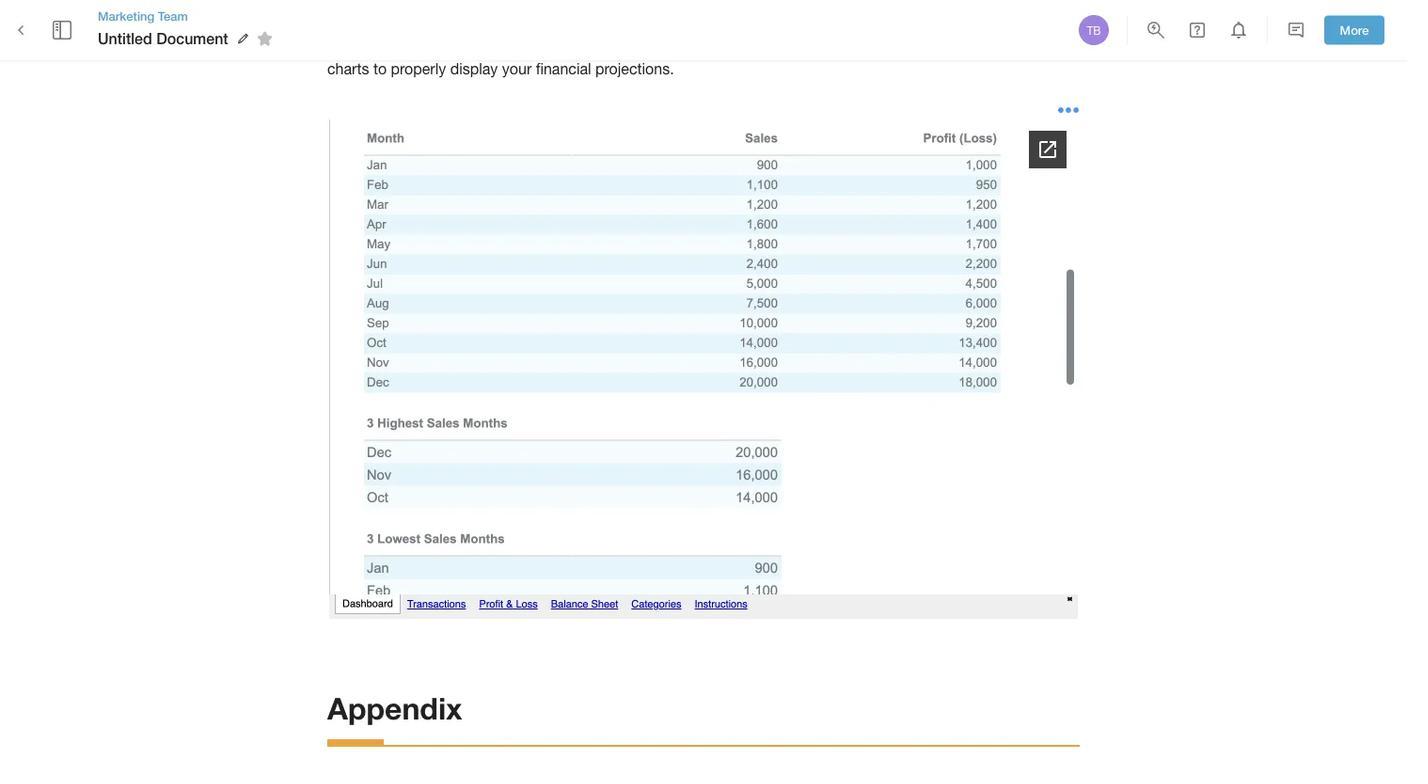 Task type: locate. For each thing, give the bounding box(es) containing it.
your right is
[[881, 10, 911, 28]]

and left timeline on the top of page
[[645, 10, 670, 28]]

to up 'spreadsheets'
[[996, 10, 1010, 28]]

cash
[[393, 10, 425, 28]]

include a cash flow forecast, initial investment, and timeline for profitability. this is your opportunity to showcase your current run-rate, cashflow and projections. it's recommended that you add spreadsheets and charts to properly display your financial projections.
[[327, 10, 1061, 77]]

and left tb
[[1032, 35, 1057, 52]]

0 horizontal spatial your
[[399, 35, 429, 52]]

and
[[645, 10, 670, 28], [611, 35, 636, 52], [1032, 35, 1057, 52]]

favorite image
[[254, 27, 276, 50]]

initial
[[524, 10, 558, 28]]

your
[[881, 10, 911, 28], [399, 35, 429, 52], [502, 60, 532, 77]]

1 vertical spatial your
[[399, 35, 429, 52]]

your down rate,
[[502, 60, 532, 77]]

is
[[866, 10, 877, 28]]

projections. down investment,
[[596, 60, 674, 77]]

more button
[[1325, 16, 1385, 45]]

team
[[158, 8, 188, 23]]

and down investment,
[[611, 35, 636, 52]]

to down showcase
[[373, 60, 387, 77]]

2 horizontal spatial and
[[1032, 35, 1057, 52]]

marketing
[[98, 8, 154, 23]]

2 vertical spatial your
[[502, 60, 532, 77]]

0 vertical spatial projections.
[[640, 35, 719, 52]]

display
[[450, 60, 498, 77]]

1 vertical spatial to
[[373, 60, 387, 77]]

financial
[[536, 60, 591, 77]]

current
[[433, 35, 480, 52]]

document
[[156, 30, 228, 47]]

opportunity
[[915, 10, 992, 28]]

projections. down timeline on the top of page
[[640, 35, 719, 52]]

projections.
[[640, 35, 719, 52], [596, 60, 674, 77]]

your up 'properly'
[[399, 35, 429, 52]]

add
[[907, 35, 933, 52]]

1 horizontal spatial your
[[502, 60, 532, 77]]

a
[[381, 10, 389, 28]]

that
[[848, 35, 874, 52]]

0 vertical spatial your
[[881, 10, 911, 28]]

profitability.
[[753, 10, 830, 28]]

1 horizontal spatial to
[[996, 10, 1010, 28]]

more
[[1340, 23, 1369, 37]]

0 vertical spatial to
[[996, 10, 1010, 28]]

to
[[996, 10, 1010, 28], [373, 60, 387, 77]]

for
[[730, 10, 749, 28]]

this
[[834, 10, 862, 28]]

investment,
[[563, 10, 640, 28]]

spreadsheets
[[937, 35, 1028, 52]]



Task type: vqa. For each thing, say whether or not it's contained in the screenshot.
the topmost PROJECTIONS.
yes



Task type: describe. For each thing, give the bounding box(es) containing it.
untitled document
[[98, 30, 228, 47]]

forecast,
[[461, 10, 520, 28]]

2 horizontal spatial your
[[881, 10, 911, 28]]

1 vertical spatial projections.
[[596, 60, 674, 77]]

run-
[[485, 35, 512, 52]]

charts
[[327, 60, 369, 77]]

marketing team link
[[98, 7, 279, 25]]

marketing team
[[98, 8, 188, 23]]

timeline
[[674, 10, 726, 28]]

it's
[[723, 35, 742, 52]]

flow
[[429, 10, 457, 28]]

properly
[[391, 60, 446, 77]]

you
[[878, 35, 903, 52]]

cashflow
[[546, 35, 606, 52]]

include
[[327, 10, 376, 28]]

untitled
[[98, 30, 152, 47]]

recommended
[[746, 35, 844, 52]]

appendix
[[327, 691, 462, 726]]

tb
[[1087, 24, 1101, 37]]

showcase
[[327, 35, 395, 52]]

0 horizontal spatial to
[[373, 60, 387, 77]]

1 horizontal spatial and
[[645, 10, 670, 28]]

0 horizontal spatial and
[[611, 35, 636, 52]]

rate,
[[512, 35, 542, 52]]

tb button
[[1076, 12, 1112, 48]]



